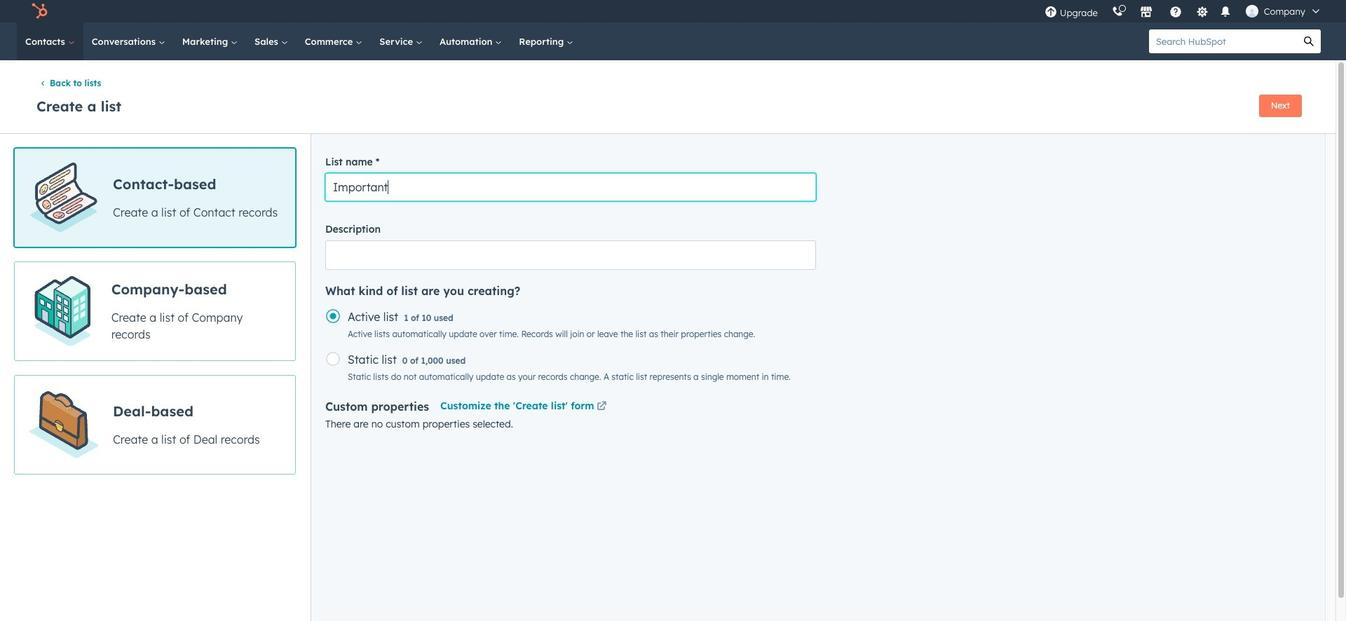 Task type: locate. For each thing, give the bounding box(es) containing it.
None checkbox
[[14, 148, 296, 248], [14, 375, 296, 475], [14, 148, 296, 248], [14, 375, 296, 475]]

menu
[[1038, 0, 1330, 22]]

banner
[[34, 90, 1302, 119]]

None text field
[[325, 241, 816, 270]]

jacob simon image
[[1246, 5, 1259, 18]]

None checkbox
[[14, 262, 296, 361]]

marketplaces image
[[1140, 6, 1153, 19]]



Task type: vqa. For each thing, say whether or not it's contained in the screenshot.
Upgrade image
no



Task type: describe. For each thing, give the bounding box(es) containing it.
link opens in a new window image
[[597, 399, 607, 416]]

Search HubSpot search field
[[1150, 29, 1297, 53]]

link opens in a new window image
[[597, 402, 607, 413]]

List name text field
[[325, 173, 816, 202]]



